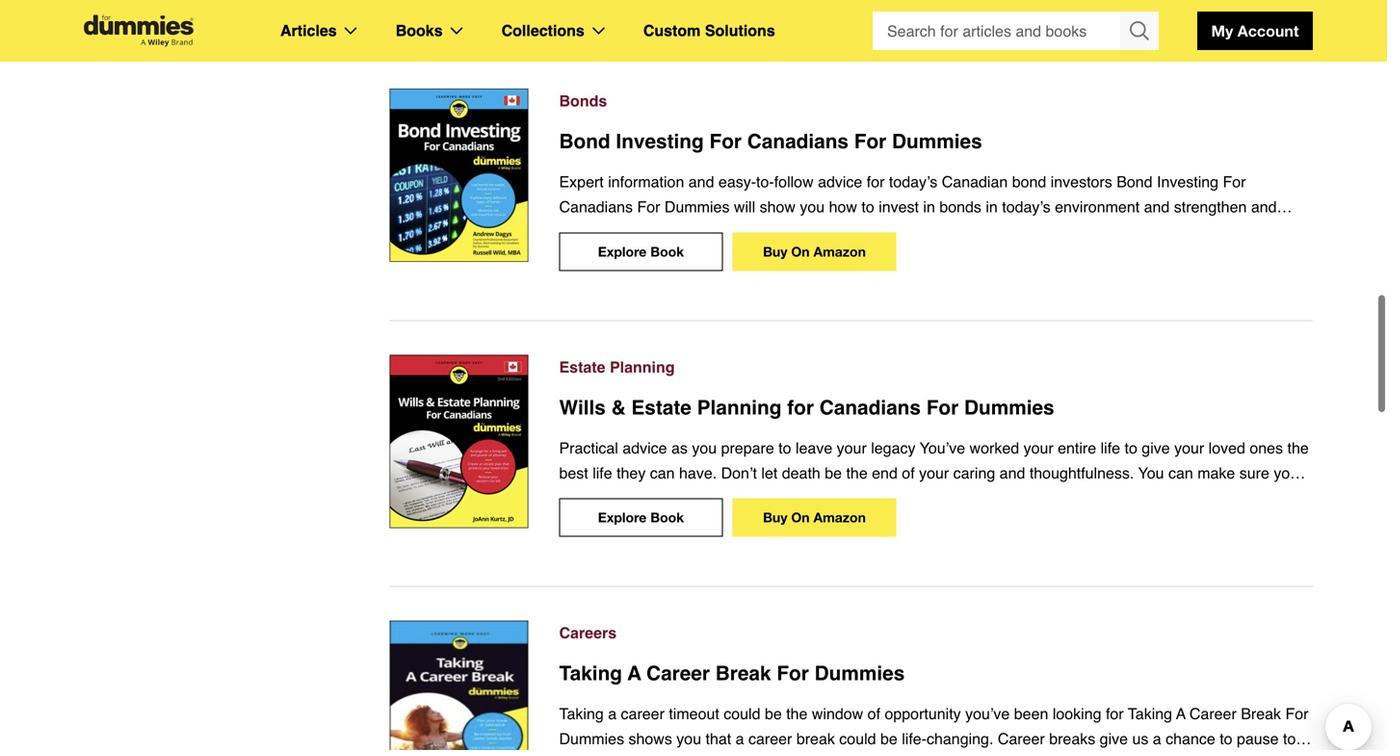 Task type: vqa. For each thing, say whether or not it's contained in the screenshot.
OF inside "Whether you're looking at a letter, catalog, web page, tear sheet, press release, or ad, you can improve the piece's effectiveness by asking for reviews from a few customers, distributors, or others with knowledge of your business."
no



Task type: describe. For each thing, give the bounding box(es) containing it.
wills
[[559, 396, 606, 419]]

Search for articles and books text field
[[873, 12, 1122, 50]]

custom
[[643, 22, 701, 39]]

taking a career break for dummies link
[[559, 660, 1313, 688]]

explore book for investing
[[598, 244, 684, 260]]

my account link
[[1197, 12, 1313, 50]]

book image image for bond
[[390, 89, 528, 262]]

buy on amazon for for
[[763, 510, 866, 526]]

0 horizontal spatial planning
[[610, 358, 675, 376]]

estate planning link
[[559, 355, 1313, 380]]

books
[[396, 22, 443, 39]]

open article categories image
[[345, 27, 357, 35]]

estate planning
[[559, 358, 675, 376]]

buy for planning
[[763, 510, 788, 526]]

amazon for for
[[814, 510, 866, 526]]

buy for canadians
[[763, 244, 788, 260]]

buy on amazon link for for
[[733, 233, 896, 271]]

open book categories image
[[450, 27, 463, 35]]

investing
[[616, 130, 704, 153]]

for down estate planning link
[[926, 396, 959, 419]]

careers
[[559, 624, 617, 642]]

career
[[646, 662, 710, 686]]

close this dialog image
[[1358, 672, 1378, 691]]

amazon for for
[[814, 244, 866, 260]]

1 vertical spatial estate
[[631, 396, 692, 419]]

dummies for taking a career break for dummies
[[815, 662, 905, 686]]

dummies for bond investing for canadians for dummies
[[892, 130, 982, 153]]

taking
[[559, 662, 622, 686]]

articles
[[280, 22, 337, 39]]

book image image for taking
[[390, 621, 528, 750]]

&
[[611, 396, 626, 419]]

taking a career break for dummies
[[559, 662, 905, 686]]

wills & estate planning for canadians for dummies
[[559, 396, 1054, 419]]



Task type: locate. For each thing, give the bounding box(es) containing it.
1 horizontal spatial estate
[[631, 396, 692, 419]]

2 explore from the top
[[598, 510, 647, 526]]

for right the 'investing'
[[709, 130, 742, 153]]

logo image
[[74, 15, 203, 47]]

collections
[[502, 22, 585, 39]]

2 explore book from the top
[[598, 510, 684, 526]]

wills & estate planning for canadians for dummies link
[[559, 393, 1313, 422]]

buy on amazon for for
[[763, 244, 866, 260]]

group
[[873, 12, 1159, 50]]

1 buy from the top
[[763, 244, 788, 260]]

2 on from the top
[[791, 510, 810, 526]]

dummies down the careers link
[[815, 662, 905, 686]]

0 vertical spatial buy
[[763, 244, 788, 260]]

for down bonds link
[[854, 130, 887, 153]]

account
[[1238, 22, 1299, 40]]

0 vertical spatial dummies
[[892, 130, 982, 153]]

bonds
[[559, 92, 607, 110]]

estate
[[559, 358, 605, 376], [631, 396, 692, 419]]

2 explore book link from the top
[[559, 499, 723, 537]]

2 buy on amazon from the top
[[763, 510, 866, 526]]

1 vertical spatial planning
[[697, 396, 782, 419]]

2 vertical spatial book image image
[[390, 621, 528, 750]]

a
[[628, 662, 641, 686]]

dummies down estate planning link
[[964, 396, 1054, 419]]

0 vertical spatial book image image
[[390, 89, 528, 262]]

dummies down bonds link
[[892, 130, 982, 153]]

1 vertical spatial buy on amazon
[[763, 510, 866, 526]]

explore book link for investing
[[559, 233, 723, 271]]

for inside 'link'
[[777, 662, 809, 686]]

custom solutions link
[[643, 18, 775, 43]]

dummies
[[892, 130, 982, 153], [964, 396, 1054, 419], [815, 662, 905, 686]]

1 vertical spatial on
[[791, 510, 810, 526]]

1 vertical spatial book image image
[[390, 355, 528, 528]]

1 vertical spatial explore book link
[[559, 499, 723, 537]]

break
[[716, 662, 771, 686]]

0 vertical spatial book
[[650, 244, 684, 260]]

1 buy on amazon link from the top
[[733, 233, 896, 271]]

1 vertical spatial canadians
[[820, 396, 921, 419]]

1 on from the top
[[791, 244, 810, 260]]

for
[[787, 396, 814, 419]]

explore for investing
[[598, 244, 647, 260]]

1 explore book from the top
[[598, 244, 684, 260]]

open collections list image
[[592, 27, 605, 35]]

bonds link
[[559, 89, 1313, 114]]

0 vertical spatial explore
[[598, 244, 647, 260]]

1 vertical spatial amazon
[[814, 510, 866, 526]]

book image image for wills
[[390, 355, 528, 528]]

estate up wills
[[559, 358, 605, 376]]

solutions
[[705, 22, 775, 39]]

explore book for &
[[598, 510, 684, 526]]

1 vertical spatial dummies
[[964, 396, 1054, 419]]

1 vertical spatial explore
[[598, 510, 647, 526]]

bond investing for canadians for dummies link
[[559, 127, 1313, 156]]

1 vertical spatial buy
[[763, 510, 788, 526]]

0 vertical spatial explore book
[[598, 244, 684, 260]]

2 vertical spatial dummies
[[815, 662, 905, 686]]

0 vertical spatial estate
[[559, 358, 605, 376]]

0 vertical spatial buy on amazon
[[763, 244, 866, 260]]

book for for
[[650, 244, 684, 260]]

explore book link
[[559, 233, 723, 271], [559, 499, 723, 537]]

1 buy on amazon from the top
[[763, 244, 866, 260]]

0 vertical spatial planning
[[610, 358, 675, 376]]

0 horizontal spatial estate
[[559, 358, 605, 376]]

estate right &
[[631, 396, 692, 419]]

on
[[791, 244, 810, 260], [791, 510, 810, 526]]

explore
[[598, 244, 647, 260], [598, 510, 647, 526]]

book for estate
[[650, 510, 684, 526]]

canadians
[[747, 130, 849, 153], [820, 396, 921, 419]]

0 vertical spatial explore book link
[[559, 233, 723, 271]]

for
[[709, 130, 742, 153], [854, 130, 887, 153], [926, 396, 959, 419], [777, 662, 809, 686]]

2 book image image from the top
[[390, 355, 528, 528]]

1 book from the top
[[650, 244, 684, 260]]

bond investing for canadians for dummies
[[559, 130, 982, 153]]

planning
[[610, 358, 675, 376], [697, 396, 782, 419]]

1 vertical spatial explore book
[[598, 510, 684, 526]]

1 book image image from the top
[[390, 89, 528, 262]]

buy
[[763, 244, 788, 260], [763, 510, 788, 526]]

explore book
[[598, 244, 684, 260], [598, 510, 684, 526]]

1 explore book link from the top
[[559, 233, 723, 271]]

0 vertical spatial canadians
[[747, 130, 849, 153]]

3 book image image from the top
[[390, 621, 528, 750]]

canadians inside the wills & estate planning for canadians for dummies link
[[820, 396, 921, 419]]

careers link
[[559, 621, 1313, 646]]

amazon
[[814, 244, 866, 260], [814, 510, 866, 526]]

bond
[[559, 130, 610, 153]]

0 vertical spatial amazon
[[814, 244, 866, 260]]

dummies inside 'link'
[[815, 662, 905, 686]]

explore book link for &
[[559, 499, 723, 537]]

explore for &
[[598, 510, 647, 526]]

on for canadians
[[791, 244, 810, 260]]

1 amazon from the top
[[814, 244, 866, 260]]

custom solutions
[[643, 22, 775, 39]]

1 horizontal spatial planning
[[697, 396, 782, 419]]

planning left for
[[697, 396, 782, 419]]

1 vertical spatial buy on amazon link
[[733, 499, 896, 537]]

planning up &
[[610, 358, 675, 376]]

2 book from the top
[[650, 510, 684, 526]]

on for planning
[[791, 510, 810, 526]]

buy on amazon
[[763, 244, 866, 260], [763, 510, 866, 526]]

1 vertical spatial book
[[650, 510, 684, 526]]

1 explore from the top
[[598, 244, 647, 260]]

my
[[1211, 22, 1233, 40]]

canadians inside bond investing for canadians for dummies link
[[747, 130, 849, 153]]

2 buy from the top
[[763, 510, 788, 526]]

2 buy on amazon link from the top
[[733, 499, 896, 537]]

my account
[[1211, 22, 1299, 40]]

for right break
[[777, 662, 809, 686]]

0 vertical spatial buy on amazon link
[[733, 233, 896, 271]]

0 vertical spatial on
[[791, 244, 810, 260]]

buy on amazon link for for
[[733, 499, 896, 537]]

2 amazon from the top
[[814, 510, 866, 526]]

buy on amazon link
[[733, 233, 896, 271], [733, 499, 896, 537]]

book image image
[[390, 89, 528, 262], [390, 355, 528, 528], [390, 621, 528, 750]]

book
[[650, 244, 684, 260], [650, 510, 684, 526]]



